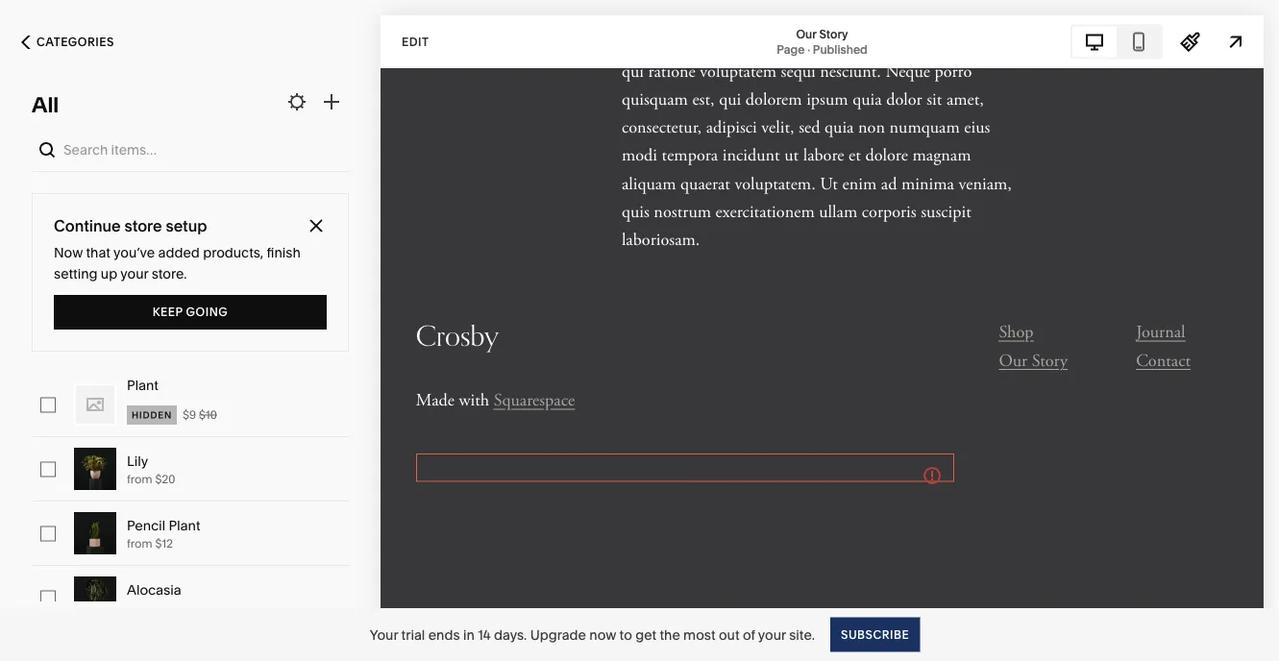 Task type: locate. For each thing, give the bounding box(es) containing it.
alocasia from $15
[[127, 582, 181, 615]]

our story page · published
[[777, 27, 868, 56]]

you've
[[113, 245, 155, 261]]

hidden
[[132, 409, 172, 421]]

setting
[[54, 266, 98, 282]]

tab list
[[1073, 26, 1161, 57]]

14
[[478, 627, 491, 643]]

from for alocasia
[[127, 601, 152, 615]]

from inside lily from $20
[[127, 472, 152, 486]]

plant up $12
[[169, 518, 200, 534]]

subscribe
[[841, 628, 909, 641]]

your right "of"
[[758, 627, 786, 643]]

0 horizontal spatial your
[[120, 266, 148, 282]]

setup
[[166, 216, 207, 235]]

lily
[[127, 453, 148, 469]]

store
[[124, 216, 162, 235]]

1 vertical spatial from
[[127, 537, 152, 551]]

from down 'alocasia'
[[127, 601, 152, 615]]

keep
[[153, 305, 183, 319]]

2 from from the top
[[127, 537, 152, 551]]

from
[[127, 472, 152, 486], [127, 537, 152, 551], [127, 601, 152, 615]]

categories
[[37, 35, 114, 49]]

in
[[463, 627, 475, 643]]

alocasia
[[127, 582, 181, 598]]

plant inside pencil plant from $12
[[169, 518, 200, 534]]

now that you've added products, finish setting up your store.
[[54, 245, 301, 282]]

edit button
[[389, 24, 442, 60]]

1 vertical spatial your
[[758, 627, 786, 643]]

get
[[635, 627, 656, 643]]

$9
[[183, 408, 196, 422]]

row group
[[0, 373, 381, 661]]

0 horizontal spatial plant
[[127, 377, 158, 394]]

your down the you've
[[120, 266, 148, 282]]

upgrade
[[530, 627, 586, 643]]

your trial ends in 14 days. upgrade now to get the most out of your site.
[[370, 627, 815, 643]]

from down pencil
[[127, 537, 152, 551]]

1 from from the top
[[127, 472, 152, 486]]

from down lily
[[127, 472, 152, 486]]

$10
[[199, 408, 217, 422]]

lily from $20
[[127, 453, 175, 486]]

0 vertical spatial your
[[120, 266, 148, 282]]

categories button
[[0, 21, 135, 63]]

your
[[370, 627, 398, 643]]

3 from from the top
[[127, 601, 152, 615]]

plant
[[127, 377, 158, 394], [169, 518, 200, 534]]

your
[[120, 266, 148, 282], [758, 627, 786, 643]]

0 vertical spatial from
[[127, 472, 152, 486]]

story
[[819, 27, 848, 41]]

2 vertical spatial from
[[127, 601, 152, 615]]

plant up hidden
[[127, 377, 158, 394]]

1 horizontal spatial plant
[[169, 518, 200, 534]]

$15
[[155, 601, 173, 615]]

1 vertical spatial plant
[[169, 518, 200, 534]]

from inside the alocasia from $15
[[127, 601, 152, 615]]

site.
[[789, 627, 815, 643]]

your inside now that you've added products, finish setting up your store.
[[120, 266, 148, 282]]

out
[[719, 627, 740, 643]]

page
[[777, 42, 805, 56]]



Task type: describe. For each thing, give the bounding box(es) containing it.
published
[[813, 42, 868, 56]]

now
[[589, 627, 616, 643]]

products,
[[203, 245, 264, 261]]

ends
[[428, 627, 460, 643]]

·
[[807, 42, 810, 56]]

$20
[[155, 472, 175, 486]]

subscribe button
[[830, 617, 920, 652]]

the
[[660, 627, 680, 643]]

row group containing plant
[[0, 373, 381, 661]]

continue
[[54, 216, 121, 235]]

up
[[101, 266, 117, 282]]

of
[[743, 627, 755, 643]]

our
[[796, 27, 816, 41]]

added
[[158, 245, 200, 261]]

$12
[[155, 537, 173, 551]]

now
[[54, 245, 83, 261]]

going
[[186, 305, 228, 319]]

to
[[619, 627, 632, 643]]

store.
[[151, 266, 187, 282]]

from for lily
[[127, 472, 152, 486]]

edit
[[402, 35, 429, 49]]

days.
[[494, 627, 527, 643]]

$9 $10
[[183, 408, 217, 422]]

most
[[683, 627, 716, 643]]

from inside pencil plant from $12
[[127, 537, 152, 551]]

keep going button
[[54, 295, 327, 330]]

pencil
[[127, 518, 165, 534]]

keep going
[[153, 305, 228, 319]]

all
[[32, 92, 59, 118]]

Search items… text field
[[63, 129, 344, 171]]

finish
[[267, 245, 301, 261]]

pencil plant from $12
[[127, 518, 200, 551]]

continue store setup
[[54, 216, 207, 235]]

0 vertical spatial plant
[[127, 377, 158, 394]]

1 horizontal spatial your
[[758, 627, 786, 643]]

that
[[86, 245, 110, 261]]

trial
[[401, 627, 425, 643]]



Task type: vqa. For each thing, say whether or not it's contained in the screenshot.
snake
no



